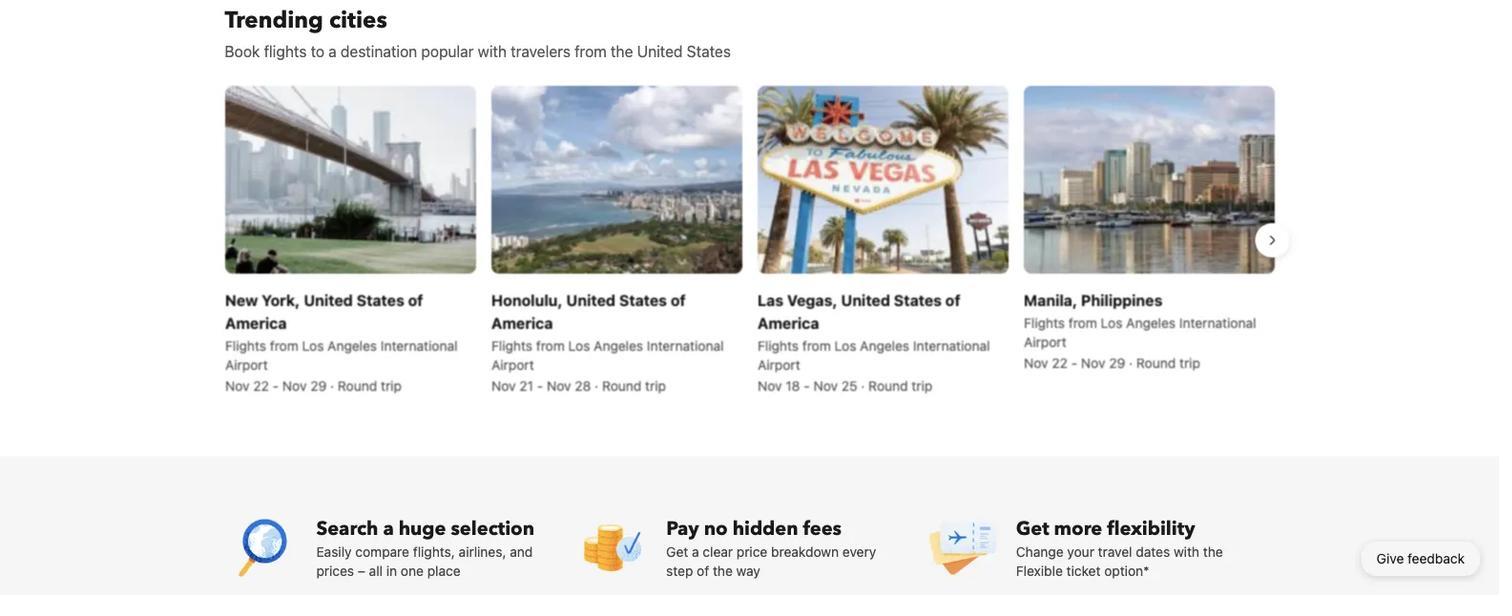 Task type: vqa. For each thing, say whether or not it's contained in the screenshot.
Miles within the the Guntersville 806 Miles from New York
no



Task type: locate. For each thing, give the bounding box(es) containing it.
0 horizontal spatial the
[[611, 42, 633, 60]]

flexible
[[1016, 563, 1063, 579]]

1 america from the left
[[225, 314, 286, 332]]

pay
[[666, 516, 699, 542]]

easily
[[316, 544, 352, 560]]

flights up 18
[[757, 338, 798, 354]]

0 horizontal spatial 29
[[310, 378, 326, 394]]

from inside honolulu, united states of america flights from los angeles international airport nov 21 - nov 28 · round trip
[[536, 338, 564, 354]]

airport down 'new'
[[225, 357, 267, 373]]

international
[[1179, 315, 1256, 331], [380, 338, 457, 354], [647, 338, 723, 354], [913, 338, 990, 354]]

- down manila,
[[1071, 355, 1077, 371]]

airport down manila,
[[1024, 334, 1066, 350]]

america inside honolulu, united states of america flights from los angeles international airport nov 21 - nov 28 · round trip
[[491, 314, 553, 332]]

give feedback button
[[1362, 542, 1480, 576]]

- down york, on the left of page
[[272, 378, 278, 394]]

trip inside honolulu, united states of america flights from los angeles international airport nov 21 - nov 28 · round trip
[[645, 378, 666, 394]]

las vegas, united states of america image
[[757, 85, 1008, 273]]

get
[[1016, 516, 1049, 542], [666, 544, 688, 560]]

a right to
[[329, 42, 337, 60]]

trip inside manila, philippines flights from los angeles international airport nov 22 - nov 29 · round trip
[[1179, 355, 1200, 371]]

destination
[[341, 42, 417, 60]]

from down york, on the left of page
[[269, 338, 298, 354]]

angeles inside new york, united states of america flights from los angeles international airport nov 22 - nov 29 · round trip
[[327, 338, 377, 354]]

states inside honolulu, united states of america flights from los angeles international airport nov 21 - nov 28 · round trip
[[619, 291, 667, 309]]

25
[[841, 378, 857, 394]]

america inside las vegas, united states of america flights from los angeles international airport nov 18 - nov 25 · round trip
[[757, 314, 819, 332]]

america
[[225, 314, 286, 332], [491, 314, 553, 332], [757, 314, 819, 332]]

states
[[687, 42, 731, 60], [356, 291, 404, 309], [619, 291, 667, 309], [894, 291, 941, 309]]

·
[[1129, 355, 1133, 371], [330, 378, 334, 394], [594, 378, 598, 394], [861, 378, 865, 394]]

america down 'new'
[[225, 314, 286, 332]]

2 vertical spatial the
[[713, 563, 733, 579]]

0 horizontal spatial get
[[666, 544, 688, 560]]

from down "honolulu,"
[[536, 338, 564, 354]]

new york, united states of america image
[[225, 85, 476, 273]]

vegas,
[[787, 291, 837, 309]]

a for pay
[[692, 544, 699, 560]]

-
[[1071, 355, 1077, 371], [272, 378, 278, 394], [537, 378, 543, 394], [803, 378, 810, 394]]

ticket
[[1067, 563, 1101, 579]]

from
[[575, 42, 607, 60], [1068, 315, 1097, 331], [269, 338, 298, 354], [536, 338, 564, 354], [802, 338, 831, 354]]

every
[[843, 544, 876, 560]]

airlines,
[[459, 544, 506, 560]]

22 down manila,
[[1052, 355, 1067, 371]]

- right 21
[[537, 378, 543, 394]]

angeles
[[1126, 315, 1175, 331], [327, 338, 377, 354], [593, 338, 643, 354], [860, 338, 909, 354]]

trending
[[225, 5, 323, 36]]

hidden
[[733, 516, 798, 542]]

los inside manila, philippines flights from los angeles international airport nov 22 - nov 29 · round trip
[[1101, 315, 1122, 331]]

0 vertical spatial a
[[329, 42, 337, 60]]

a up compare
[[383, 516, 394, 542]]

flights inside manila, philippines flights from los angeles international airport nov 22 - nov 29 · round trip
[[1024, 315, 1065, 331]]

get up the 'step'
[[666, 544, 688, 560]]

1 horizontal spatial the
[[713, 563, 733, 579]]

a left clear
[[692, 544, 699, 560]]

with
[[478, 42, 507, 60], [1174, 544, 1200, 560]]

step
[[666, 563, 693, 579]]

a inside search a huge selection easily compare flights, airlines, and prices – all in one place
[[383, 516, 394, 542]]

book
[[225, 42, 260, 60]]

nov left 25
[[813, 378, 837, 394]]

give feedback
[[1377, 551, 1465, 567]]

0 horizontal spatial 22
[[253, 378, 269, 394]]

a
[[329, 42, 337, 60], [383, 516, 394, 542], [692, 544, 699, 560]]

of inside 'pay no hidden fees get a clear price breakdown every step of the way'
[[697, 563, 709, 579]]

round inside honolulu, united states of america flights from los angeles international airport nov 21 - nov 28 · round trip
[[602, 378, 641, 394]]

2 vertical spatial a
[[692, 544, 699, 560]]

1 horizontal spatial a
[[383, 516, 394, 542]]

search
[[316, 516, 378, 542]]

los
[[1101, 315, 1122, 331], [302, 338, 323, 354], [568, 338, 590, 354], [834, 338, 856, 354]]

manila,
[[1024, 291, 1077, 309]]

fees
[[803, 516, 842, 542]]

search a huge selection easily compare flights, airlines, and prices – all in one place
[[316, 516, 535, 579]]

united
[[637, 42, 683, 60], [303, 291, 352, 309], [566, 291, 615, 309], [841, 291, 890, 309]]

more
[[1054, 516, 1103, 542]]

the
[[611, 42, 633, 60], [1203, 544, 1223, 560], [713, 563, 733, 579]]

option*
[[1104, 563, 1150, 579]]

flights down manila,
[[1024, 315, 1065, 331]]

1 horizontal spatial with
[[1174, 544, 1200, 560]]

0 vertical spatial the
[[611, 42, 633, 60]]

1 vertical spatial get
[[666, 544, 688, 560]]

popular
[[421, 42, 474, 60]]

united inside new york, united states of america flights from los angeles international airport nov 22 - nov 29 · round trip
[[303, 291, 352, 309]]

nov left 21
[[491, 378, 515, 394]]

international inside new york, united states of america flights from los angeles international airport nov 22 - nov 29 · round trip
[[380, 338, 457, 354]]

2 horizontal spatial a
[[692, 544, 699, 560]]

0 vertical spatial 22
[[1052, 355, 1067, 371]]

manila, philippines image
[[1024, 85, 1275, 273]]

from inside las vegas, united states of america flights from los angeles international airport nov 18 - nov 25 · round trip
[[802, 338, 831, 354]]

of
[[408, 291, 423, 309], [670, 291, 685, 309], [945, 291, 960, 309], [697, 563, 709, 579]]

airport up 21
[[491, 357, 534, 373]]

round inside new york, united states of america flights from los angeles international airport nov 22 - nov 29 · round trip
[[337, 378, 377, 394]]

nov
[[1024, 355, 1048, 371], [1081, 355, 1105, 371], [225, 378, 249, 394], [282, 378, 306, 394], [491, 378, 515, 394], [546, 378, 571, 394], [757, 378, 782, 394], [813, 378, 837, 394]]

los inside honolulu, united states of america flights from los angeles international airport nov 21 - nov 28 · round trip
[[568, 338, 590, 354]]

compare
[[355, 544, 409, 560]]

with right dates
[[1174, 544, 1200, 560]]

flights
[[1024, 315, 1065, 331], [225, 338, 266, 354], [491, 338, 532, 354], [757, 338, 798, 354]]

trip inside new york, united states of america flights from los angeles international airport nov 22 - nov 29 · round trip
[[380, 378, 401, 394]]

flights down 'new'
[[225, 338, 266, 354]]

1 vertical spatial a
[[383, 516, 394, 542]]

2 horizontal spatial america
[[757, 314, 819, 332]]

a inside trending cities book flights to a destination popular with travelers from the united states
[[329, 42, 337, 60]]

america down "honolulu,"
[[491, 314, 553, 332]]

flights up 21
[[491, 338, 532, 354]]

2 america from the left
[[491, 314, 553, 332]]

international inside manila, philippines flights from los angeles international airport nov 22 - nov 29 · round trip
[[1179, 315, 1256, 331]]

airport
[[1024, 334, 1066, 350], [225, 357, 267, 373], [491, 357, 534, 373], [757, 357, 800, 373]]

1 horizontal spatial get
[[1016, 516, 1049, 542]]

get more flexibility change your travel dates with the flexible ticket option*
[[1016, 516, 1223, 579]]

united inside trending cities book flights to a destination popular with travelers from the united states
[[637, 42, 683, 60]]

- inside new york, united states of america flights from los angeles international airport nov 22 - nov 29 · round trip
[[272, 378, 278, 394]]

0 horizontal spatial with
[[478, 42, 507, 60]]

the right travelers
[[611, 42, 633, 60]]

the inside 'pay no hidden fees get a clear price breakdown every step of the way'
[[713, 563, 733, 579]]

2 horizontal spatial the
[[1203, 544, 1223, 560]]

· inside honolulu, united states of america flights from los angeles international airport nov 21 - nov 28 · round trip
[[594, 378, 598, 394]]

manila, philippines flights from los angeles international airport nov 22 - nov 29 · round trip
[[1024, 291, 1256, 371]]

1 horizontal spatial 29
[[1109, 355, 1125, 371]]

1 vertical spatial 29
[[310, 378, 326, 394]]

united inside honolulu, united states of america flights from los angeles international airport nov 21 - nov 28 · round trip
[[566, 291, 615, 309]]

trip
[[1179, 355, 1200, 371], [380, 378, 401, 394], [645, 378, 666, 394], [911, 378, 932, 394]]

0 horizontal spatial a
[[329, 42, 337, 60]]

way
[[736, 563, 761, 579]]

region
[[209, 78, 1290, 403]]

- right 18
[[803, 378, 810, 394]]

america down las
[[757, 314, 819, 332]]

from down vegas,
[[802, 338, 831, 354]]

1 horizontal spatial 22
[[1052, 355, 1067, 371]]

get inside 'pay no hidden fees get a clear price breakdown every step of the way'
[[666, 544, 688, 560]]

states inside new york, united states of america flights from los angeles international airport nov 22 - nov 29 · round trip
[[356, 291, 404, 309]]

29 inside manila, philippines flights from los angeles international airport nov 22 - nov 29 · round trip
[[1109, 355, 1125, 371]]

flights
[[264, 42, 307, 60]]

0 vertical spatial 29
[[1109, 355, 1125, 371]]

from right travelers
[[575, 42, 607, 60]]

honolulu,
[[491, 291, 562, 309]]

0 horizontal spatial america
[[225, 314, 286, 332]]

nov down 'new'
[[225, 378, 249, 394]]

from inside new york, united states of america flights from los angeles international airport nov 22 - nov 29 · round trip
[[269, 338, 298, 354]]

round
[[1136, 355, 1176, 371], [337, 378, 377, 394], [602, 378, 641, 394], [868, 378, 908, 394]]

nov left 18
[[757, 378, 782, 394]]

from down manila,
[[1068, 315, 1097, 331]]

airport up 18
[[757, 357, 800, 373]]

22
[[1052, 355, 1067, 371], [253, 378, 269, 394]]

22 down 'new'
[[253, 378, 269, 394]]

new
[[225, 291, 258, 309]]

3 america from the left
[[757, 314, 819, 332]]

1 vertical spatial 22
[[253, 378, 269, 394]]

get up change
[[1016, 516, 1049, 542]]

international inside las vegas, united states of america flights from los angeles international airport nov 18 - nov 25 · round trip
[[913, 338, 990, 354]]

with inside trending cities book flights to a destination popular with travelers from the united states
[[478, 42, 507, 60]]

0 vertical spatial get
[[1016, 516, 1049, 542]]

from inside trending cities book flights to a destination popular with travelers from the united states
[[575, 42, 607, 60]]

give
[[1377, 551, 1404, 567]]

29 inside new york, united states of america flights from los angeles international airport nov 22 - nov 29 · round trip
[[310, 378, 326, 394]]

of inside new york, united states of america flights from los angeles international airport nov 22 - nov 29 · round trip
[[408, 291, 423, 309]]

1 horizontal spatial america
[[491, 314, 553, 332]]

travelers
[[511, 42, 571, 60]]

the right dates
[[1203, 544, 1223, 560]]

0 vertical spatial with
[[478, 42, 507, 60]]

a inside 'pay no hidden fees get a clear price breakdown every step of the way'
[[692, 544, 699, 560]]

with right popular
[[478, 42, 507, 60]]

america inside new york, united states of america flights from los angeles international airport nov 22 - nov 29 · round trip
[[225, 314, 286, 332]]

1 vertical spatial with
[[1174, 544, 1200, 560]]

pay no hidden fees get a clear price breakdown every step of the way
[[666, 516, 876, 579]]

the down clear
[[713, 563, 733, 579]]

22 inside new york, united states of america flights from los angeles international airport nov 22 - nov 29 · round trip
[[253, 378, 269, 394]]

1 vertical spatial the
[[1203, 544, 1223, 560]]

nov left 28
[[546, 378, 571, 394]]

29
[[1109, 355, 1125, 371], [310, 378, 326, 394]]



Task type: describe. For each thing, give the bounding box(es) containing it.
in
[[386, 563, 397, 579]]

flights inside new york, united states of america flights from los angeles international airport nov 22 - nov 29 · round trip
[[225, 338, 266, 354]]

- inside honolulu, united states of america flights from los angeles international airport nov 21 - nov 28 · round trip
[[537, 378, 543, 394]]

trip inside las vegas, united states of america flights from los angeles international airport nov 18 - nov 25 · round trip
[[911, 378, 932, 394]]

travel
[[1098, 544, 1132, 560]]

flexibility
[[1107, 516, 1195, 542]]

a for trending
[[329, 42, 337, 60]]

huge
[[399, 516, 446, 542]]

airport inside honolulu, united states of america flights from los angeles international airport nov 21 - nov 28 · round trip
[[491, 357, 534, 373]]

los inside las vegas, united states of america flights from los angeles international airport nov 18 - nov 25 · round trip
[[834, 338, 856, 354]]

- inside manila, philippines flights from los angeles international airport nov 22 - nov 29 · round trip
[[1071, 355, 1077, 371]]

28
[[574, 378, 591, 394]]

and
[[510, 544, 533, 560]]

los inside new york, united states of america flights from los angeles international airport nov 22 - nov 29 · round trip
[[302, 338, 323, 354]]

flights inside honolulu, united states of america flights from los angeles international airport nov 21 - nov 28 · round trip
[[491, 338, 532, 354]]

clear
[[703, 544, 733, 560]]

22 inside manila, philippines flights from los angeles international airport nov 22 - nov 29 · round trip
[[1052, 355, 1067, 371]]

new york, united states of america flights from los angeles international airport nov 22 - nov 29 · round trip
[[225, 291, 457, 394]]

region containing new york, united states of america
[[209, 78, 1290, 403]]

flights,
[[413, 544, 455, 560]]

philippines
[[1081, 291, 1162, 309]]

nov down york, on the left of page
[[282, 378, 306, 394]]

all
[[369, 563, 383, 579]]

states inside trending cities book flights to a destination popular with travelers from the united states
[[687, 42, 731, 60]]

united inside las vegas, united states of america flights from los angeles international airport nov 18 - nov 25 · round trip
[[841, 291, 890, 309]]

get inside "get more flexibility change your travel dates with the flexible ticket option*"
[[1016, 516, 1049, 542]]

las vegas, united states of america flights from los angeles international airport nov 18 - nov 25 · round trip
[[757, 291, 990, 394]]

angeles inside honolulu, united states of america flights from los angeles international airport nov 21 - nov 28 · round trip
[[593, 338, 643, 354]]

airport inside las vegas, united states of america flights from los angeles international airport nov 18 - nov 25 · round trip
[[757, 357, 800, 373]]

the inside trending cities book flights to a destination popular with travelers from the united states
[[611, 42, 633, 60]]

round inside manila, philippines flights from los angeles international airport nov 22 - nov 29 · round trip
[[1136, 355, 1176, 371]]

america for new
[[225, 314, 286, 332]]

· inside las vegas, united states of america flights from los angeles international airport nov 18 - nov 25 · round trip
[[861, 378, 865, 394]]

selection
[[451, 516, 535, 542]]

las
[[757, 291, 783, 309]]

nov down "philippines"
[[1081, 355, 1105, 371]]

prices
[[316, 563, 354, 579]]

· inside new york, united states of america flights from los angeles international airport nov 22 - nov 29 · round trip
[[330, 378, 334, 394]]

international inside honolulu, united states of america flights from los angeles international airport nov 21 - nov 28 · round trip
[[647, 338, 723, 354]]

america for las
[[757, 314, 819, 332]]

breakdown
[[771, 544, 839, 560]]

to
[[311, 42, 325, 60]]

airport inside manila, philippines flights from los angeles international airport nov 22 - nov 29 · round trip
[[1024, 334, 1066, 350]]

trending cities book flights to a destination popular with travelers from the united states
[[225, 5, 731, 60]]

–
[[358, 563, 365, 579]]

21
[[519, 378, 533, 394]]

the inside "get more flexibility change your travel dates with the flexible ticket option*"
[[1203, 544, 1223, 560]]

with inside "get more flexibility change your travel dates with the flexible ticket option*"
[[1174, 544, 1200, 560]]

from inside manila, philippines flights from los angeles international airport nov 22 - nov 29 · round trip
[[1068, 315, 1097, 331]]

angeles inside las vegas, united states of america flights from los angeles international airport nov 18 - nov 25 · round trip
[[860, 338, 909, 354]]

your
[[1067, 544, 1095, 560]]

price
[[737, 544, 768, 560]]

· inside manila, philippines flights from los angeles international airport nov 22 - nov 29 · round trip
[[1129, 355, 1133, 371]]

airport inside new york, united states of america flights from los angeles international airport nov 22 - nov 29 · round trip
[[225, 357, 267, 373]]

york,
[[261, 291, 300, 309]]

of inside honolulu, united states of america flights from los angeles international airport nov 21 - nov 28 · round trip
[[670, 291, 685, 309]]

no
[[704, 516, 728, 542]]

flights inside las vegas, united states of america flights from los angeles international airport nov 18 - nov 25 · round trip
[[757, 338, 798, 354]]

states inside las vegas, united states of america flights from los angeles international airport nov 18 - nov 25 · round trip
[[894, 291, 941, 309]]

nov down manila,
[[1024, 355, 1048, 371]]

18
[[785, 378, 800, 394]]

dates
[[1136, 544, 1170, 560]]

feedback
[[1408, 551, 1465, 567]]

one
[[401, 563, 424, 579]]

angeles inside manila, philippines flights from los angeles international airport nov 22 - nov 29 · round trip
[[1126, 315, 1175, 331]]

change
[[1016, 544, 1064, 560]]

of inside las vegas, united states of america flights from los angeles international airport nov 18 - nov 25 · round trip
[[945, 291, 960, 309]]

honolulu, united states of america image
[[491, 85, 742, 273]]

round inside las vegas, united states of america flights from los angeles international airport nov 18 - nov 25 · round trip
[[868, 378, 908, 394]]

place
[[427, 563, 461, 579]]

honolulu, united states of america flights from los angeles international airport nov 21 - nov 28 · round trip
[[491, 291, 723, 394]]

cities
[[329, 5, 387, 36]]

- inside las vegas, united states of america flights from los angeles international airport nov 18 - nov 25 · round trip
[[803, 378, 810, 394]]



